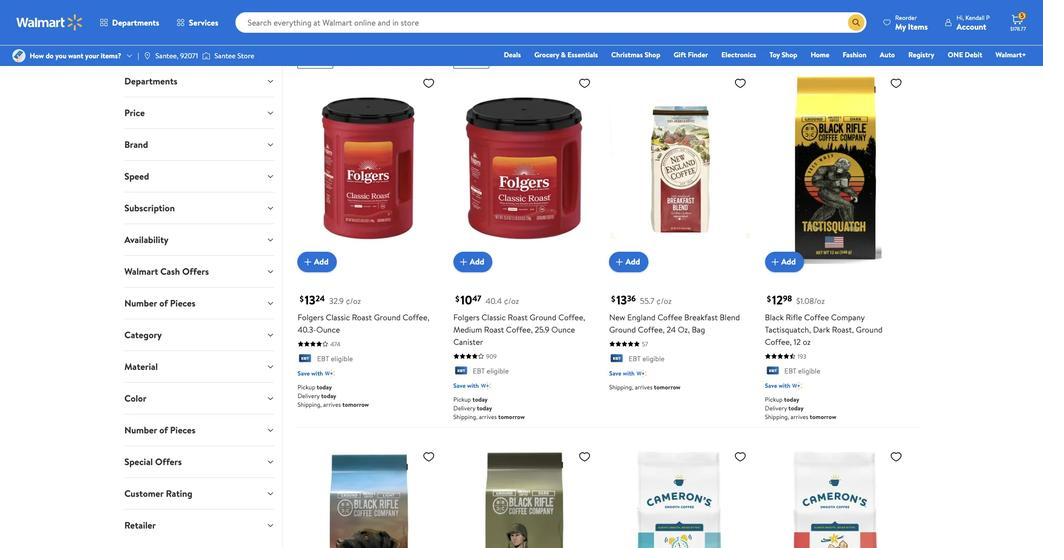 Task type: locate. For each thing, give the bounding box(es) containing it.
classic inside $ 10 47 40.4 ¢/oz folgers classic roast ground coffee, medium roast coffee, 25.9 ounce canister
[[482, 311, 506, 323]]

1 of from the top
[[159, 297, 168, 310]]

 image right 92071
[[202, 51, 210, 61]]

walmart plus image down 474
[[325, 368, 335, 379]]

3 add from the left
[[626, 256, 640, 267]]

 image for santee store
[[202, 51, 210, 61]]

2 folgers from the left
[[453, 311, 480, 323]]

gift finder
[[674, 50, 708, 60]]

1 horizontal spatial add to cart image
[[457, 256, 470, 268]]

$ 10 47 40.4 ¢/oz folgers classic roast ground coffee, medium roast coffee, 25.9 ounce canister
[[453, 291, 585, 347]]

today
[[784, 8, 799, 17], [317, 383, 332, 391], [321, 391, 336, 400], [473, 395, 488, 404], [784, 395, 799, 404], [477, 404, 492, 412], [789, 404, 804, 412]]

folgers up 40.3- on the left
[[298, 311, 324, 323]]

number of pieces tab down walmart cash offers dropdown button
[[116, 288, 283, 319]]

folgers for 13
[[298, 311, 324, 323]]

¢/oz right 40.4
[[504, 295, 519, 306]]

2 horizontal spatial walmart plus image
[[792, 381, 803, 391]]

$ inside $ 13 36 55.7 ¢/oz new england coffee breakfast blend ground coffee, 24 oz, bag
[[611, 293, 615, 304]]

classic down 32.9 at left
[[326, 311, 350, 323]]

ebt eligible up shipping, arrives in 2 days
[[473, 10, 509, 20]]

material
[[124, 360, 158, 373]]

24 left 32.9 at left
[[315, 293, 325, 304]]

¢/oz right 55.7
[[656, 295, 672, 306]]

add button for $ 12 98 $1.08/oz black rifle coffee company tactisquatch, dark roast, ground coffee, 12 oz
[[765, 252, 804, 272]]

0 vertical spatial pieces
[[170, 297, 195, 310]]

number of pieces tab
[[116, 288, 283, 319], [116, 415, 283, 446]]

ebt eligible
[[473, 10, 509, 20], [317, 353, 353, 364], [629, 353, 665, 364], [473, 366, 509, 376], [784, 366, 820, 376]]

0 vertical spatial 24
[[315, 293, 325, 304]]

$ left 98
[[767, 293, 771, 304]]

walmart plus image for 12
[[792, 381, 803, 391]]

walmart plus image
[[325, 6, 335, 16], [637, 368, 647, 379], [792, 381, 803, 391]]

of down walmart cash offers on the left of page
[[159, 297, 168, 310]]

0 vertical spatial offers
[[182, 265, 209, 278]]

2 vertical spatial walmart plus image
[[792, 381, 803, 391]]

1 best seller from the left
[[302, 58, 329, 67]]

2 number of pieces button from the top
[[116, 415, 283, 446]]

1 horizontal spatial  image
[[143, 52, 151, 60]]

ebt image for 10
[[453, 366, 469, 377]]

$ left 10
[[455, 293, 459, 304]]

2 add to cart image from the left
[[457, 256, 470, 268]]

folgers
[[298, 311, 324, 323], [453, 311, 480, 323]]

pieces down cash
[[170, 297, 195, 310]]

¢/oz inside $ 10 47 40.4 ¢/oz folgers classic roast ground coffee, medium roast coffee, 25.9 ounce canister
[[504, 295, 519, 306]]

2 coffee from the left
[[804, 311, 829, 323]]

1 vertical spatial pieces
[[170, 424, 195, 437]]

0 horizontal spatial 24
[[315, 293, 325, 304]]

add to cart image
[[613, 256, 626, 268], [769, 256, 781, 268]]

walmart plus image for 13
[[637, 368, 647, 379]]

32.9
[[329, 295, 344, 306]]

24 inside $ 13 36 55.7 ¢/oz new england coffee breakfast blend ground coffee, 24 oz, bag
[[667, 324, 676, 335]]

1 horizontal spatial 13
[[616, 291, 627, 308]]

1 vertical spatial number
[[124, 424, 157, 437]]

availability button
[[116, 224, 283, 255]]

roast
[[352, 311, 372, 323], [508, 311, 528, 323], [484, 324, 504, 335]]

save with for $ 12 98 $1.08/oz black rifle coffee company tactisquatch, dark roast, ground coffee, 12 oz
[[765, 381, 790, 390]]

1 horizontal spatial add to cart image
[[769, 256, 781, 268]]

¢/oz right 32.9 at left
[[346, 295, 361, 306]]

2 add button from the left
[[453, 252, 493, 272]]

24 inside the $ 13 24 32.9 ¢/oz folgers classic roast ground coffee, 40.3-ounce
[[315, 293, 325, 304]]

1 vertical spatial departments
[[124, 75, 177, 88]]

1 vertical spatial number of pieces
[[124, 424, 195, 437]]

1 vertical spatial offers
[[155, 456, 182, 468]]

4 add button from the left
[[765, 252, 804, 272]]

1 horizontal spatial walmart plus image
[[637, 368, 647, 379]]

shop for toy shop
[[782, 50, 797, 60]]

add to favorites list, cameron's coffee flavored vanilla hazelnut ground coffee, light roast, 12 oz, naturally caffeinated image
[[890, 450, 902, 463]]

2 $ from the left
[[455, 293, 459, 304]]

eligible down '57'
[[642, 353, 665, 364]]

offers inside special offers "dropdown button"
[[155, 456, 182, 468]]

best seller for 10
[[457, 58, 485, 67]]

shipping, arrives tomorrow
[[609, 8, 681, 17], [298, 20, 369, 29], [765, 26, 836, 34], [609, 383, 681, 391]]

seller
[[315, 58, 329, 67], [471, 58, 485, 67]]

ebt eligible down "193"
[[784, 366, 820, 376]]

how
[[30, 51, 44, 61]]

ebt image for 12
[[765, 366, 780, 377]]

0 vertical spatial number of pieces button
[[116, 288, 283, 319]]

13 inside $ 13 36 55.7 ¢/oz new england coffee breakfast blend ground coffee, 24 oz, bag
[[616, 291, 627, 308]]

12 up black
[[772, 291, 783, 308]]

shop inside the toy shop link
[[782, 50, 797, 60]]

seller for 13
[[315, 58, 329, 67]]

2 horizontal spatial pickup today delivery today shipping, arrives tomorrow
[[765, 395, 836, 421]]

1 horizontal spatial seller
[[471, 58, 485, 67]]

eligible down 909
[[487, 366, 509, 376]]

eligible for $ 12 98 $1.08/oz black rifle coffee company tactisquatch, dark roast, ground coffee, 12 oz
[[798, 366, 820, 376]]

number of pieces up special offers
[[124, 424, 195, 437]]

1 vertical spatial walmart plus image
[[325, 368, 335, 379]]

2 ounce from the left
[[551, 324, 575, 335]]

1 horizontal spatial 24
[[667, 324, 676, 335]]

black rifle coffee company freedom fuel, dark roast, ground coffee,12 oz image
[[453, 446, 595, 548]]

0 horizontal spatial roast
[[352, 311, 372, 323]]

ebt eligible down '57'
[[629, 353, 665, 364]]

store
[[237, 51, 254, 61]]

pickup today delivery today shipping, arrives tomorrow
[[298, 383, 369, 409], [453, 395, 525, 421], [765, 395, 836, 421]]

in
[[498, 39, 503, 48]]

material tab
[[116, 351, 283, 382]]

1 add to cart image from the left
[[613, 256, 626, 268]]

special offers tab
[[116, 446, 283, 478]]

13 left 32.9 at left
[[305, 291, 315, 308]]

2 number of pieces tab from the top
[[116, 415, 283, 446]]

24 left oz,
[[667, 324, 676, 335]]

ebt eligible down 474
[[317, 353, 353, 364]]

0 horizontal spatial delivery
[[298, 391, 320, 400]]

3 add button from the left
[[609, 252, 648, 272]]

departments button down 92071
[[116, 66, 283, 97]]

coffee up dark
[[804, 311, 829, 323]]

auto
[[880, 50, 895, 60]]

shop
[[645, 50, 660, 60], [782, 50, 797, 60]]

2 shop from the left
[[782, 50, 797, 60]]

ebt for $ 13 24 32.9 ¢/oz folgers classic roast ground coffee, 40.3-ounce
[[317, 353, 329, 364]]

add button for $ 13 24 32.9 ¢/oz folgers classic roast ground coffee, 40.3-ounce
[[298, 252, 337, 272]]

pickup for 10
[[453, 395, 471, 404]]

walmart plus image for 13
[[325, 368, 335, 379]]

0 vertical spatial 12
[[772, 291, 783, 308]]

1 add to cart image from the left
[[302, 256, 314, 268]]

departments button up |
[[91, 10, 168, 35]]

pickup today delivery today shipping, arrives tomorrow for 12
[[765, 395, 836, 421]]

25.9
[[535, 324, 549, 335]]

1 vertical spatial 24
[[667, 324, 676, 335]]

services
[[189, 17, 218, 28]]

ebt eligible down 909
[[473, 366, 509, 376]]

2 seller from the left
[[471, 58, 485, 67]]

ebt image
[[298, 354, 313, 364], [609, 354, 625, 364]]

how do you want your items?
[[30, 51, 121, 61]]

classic down 40.4
[[482, 311, 506, 323]]

shipping,
[[609, 8, 633, 17], [298, 20, 322, 29], [765, 26, 789, 34], [453, 39, 478, 48], [609, 383, 633, 391], [298, 400, 322, 409], [453, 412, 478, 421], [765, 412, 789, 421]]

0 horizontal spatial pickup today delivery today shipping, arrives tomorrow
[[298, 383, 369, 409]]

walmart plus image up shipping, arrives in 2 days
[[481, 25, 491, 35]]

1 vertical spatial departments button
[[116, 66, 283, 97]]

with for $ 13 24 32.9 ¢/oz folgers classic roast ground coffee, 40.3-ounce
[[311, 369, 323, 378]]

$ for $ 13 24 32.9 ¢/oz folgers classic roast ground coffee, 40.3-ounce
[[300, 293, 304, 304]]

shop inside christmas shop link
[[645, 50, 660, 60]]

category button
[[116, 319, 283, 351]]

shop for christmas shop
[[645, 50, 660, 60]]

2 ebt image from the left
[[609, 354, 625, 364]]

ounce right '25.9'
[[551, 324, 575, 335]]

36
[[627, 293, 636, 304]]

walmart plus image
[[481, 25, 491, 35], [325, 368, 335, 379], [481, 381, 491, 391]]

1 best from the left
[[302, 58, 313, 67]]

1 coffee from the left
[[657, 311, 682, 323]]

1 folgers from the left
[[298, 311, 324, 323]]

1 horizontal spatial folgers
[[453, 311, 480, 323]]

add for $ 10 47 40.4 ¢/oz folgers classic roast ground coffee, medium roast coffee, 25.9 ounce canister
[[470, 256, 484, 267]]

1 horizontal spatial coffee
[[804, 311, 829, 323]]

2 add from the left
[[470, 256, 484, 267]]

best
[[302, 58, 313, 67], [457, 58, 469, 67]]

1 add button from the left
[[298, 252, 337, 272]]

pieces for 2nd "number of pieces" "tab" from the top of the page
[[170, 424, 195, 437]]

cameron's coffee flavored vanilla hazelnut ground coffee, light roast, 12 oz, naturally caffeinated image
[[765, 446, 906, 548]]

12
[[772, 291, 783, 308], [794, 336, 801, 347]]

brand
[[124, 138, 148, 151]]

1 horizontal spatial pickup today delivery today shipping, arrives tomorrow
[[453, 395, 525, 421]]

add button up 98
[[765, 252, 804, 272]]

193
[[798, 352, 806, 361]]

of up special offers
[[159, 424, 168, 437]]

delivery for 13
[[298, 391, 320, 400]]

coffee,
[[403, 311, 429, 323], [558, 311, 585, 323], [506, 324, 533, 335], [638, 324, 665, 335], [765, 336, 792, 347]]

items?
[[101, 51, 121, 61]]

1 horizontal spatial ebt image
[[609, 354, 625, 364]]

0 vertical spatial walmart plus image
[[325, 6, 335, 16]]

0 horizontal spatial ¢/oz
[[346, 295, 361, 306]]

departments down |
[[124, 75, 177, 88]]

1 vertical spatial number of pieces button
[[116, 415, 283, 446]]

13 inside the $ 13 24 32.9 ¢/oz folgers classic roast ground coffee, 40.3-ounce
[[305, 291, 315, 308]]

$ inside the $ 13 24 32.9 ¢/oz folgers classic roast ground coffee, 40.3-ounce
[[300, 293, 304, 304]]

1 horizontal spatial shop
[[782, 50, 797, 60]]

subscription tab
[[116, 192, 283, 224]]

0 horizontal spatial seller
[[315, 58, 329, 67]]

$
[[300, 293, 304, 304], [455, 293, 459, 304], [611, 293, 615, 304], [767, 293, 771, 304]]

delivery for 10
[[453, 404, 475, 412]]

add to favorites list, folgers classic roast ground coffee, medium roast coffee, 25.9 ounce canister image
[[578, 77, 591, 90]]

speed
[[124, 170, 149, 183]]

0 horizontal spatial ebt image
[[298, 354, 313, 364]]

$ 13 36 55.7 ¢/oz new england coffee breakfast blend ground coffee, 24 oz, bag
[[609, 291, 740, 335]]

474
[[330, 340, 340, 348]]

add button up 47
[[453, 252, 493, 272]]

1 horizontal spatial classic
[[482, 311, 506, 323]]

classic inside the $ 13 24 32.9 ¢/oz folgers classic roast ground coffee, 40.3-ounce
[[326, 311, 350, 323]]

1 horizontal spatial best seller
[[457, 58, 485, 67]]

0 horizontal spatial coffee
[[657, 311, 682, 323]]

best for 13
[[302, 58, 313, 67]]

ebt image
[[453, 10, 469, 20], [453, 366, 469, 377], [765, 366, 780, 377]]

ebt image down tactisquatch,
[[765, 366, 780, 377]]

folgers for 10
[[453, 311, 480, 323]]

1 horizontal spatial ounce
[[551, 324, 575, 335]]

0 horizontal spatial classic
[[326, 311, 350, 323]]

$ inside $ 12 98 $1.08/oz black rifle coffee company tactisquatch, dark roast, ground coffee, 12 oz
[[767, 293, 771, 304]]

$ inside $ 10 47 40.4 ¢/oz folgers classic roast ground coffee, medium roast coffee, 25.9 ounce canister
[[455, 293, 459, 304]]

1 shop from the left
[[645, 50, 660, 60]]

reorder
[[895, 13, 917, 22]]

blend
[[720, 311, 740, 323]]

ebt image for $ 13 36 55.7 ¢/oz new england coffee breakfast blend ground coffee, 24 oz, bag
[[609, 354, 625, 364]]

essentials
[[568, 50, 598, 60]]

add button up 36
[[609, 252, 648, 272]]

1 horizontal spatial delivery
[[453, 404, 475, 412]]

 image left how
[[12, 49, 26, 62]]

¢/oz inside $ 13 36 55.7 ¢/oz new england coffee breakfast blend ground coffee, 24 oz, bag
[[656, 295, 672, 306]]

customer
[[124, 487, 164, 500]]

p
[[986, 13, 990, 22]]

add button for $ 10 47 40.4 ¢/oz folgers classic roast ground coffee, medium roast coffee, 25.9 ounce canister
[[453, 252, 493, 272]]

pickup today delivery today shipping, arrives tomorrow for 13
[[298, 383, 369, 409]]

ebt image for $ 13 24 32.9 ¢/oz folgers classic roast ground coffee, 40.3-ounce
[[298, 354, 313, 364]]

|
[[138, 51, 139, 61]]

1 ebt image from the left
[[298, 354, 313, 364]]

add to cart image for 13
[[613, 256, 626, 268]]

new
[[609, 311, 625, 323]]

fashion link
[[838, 49, 871, 60]]

0 horizontal spatial  image
[[12, 49, 26, 62]]

rifle
[[786, 311, 802, 323]]

folgers inside $ 10 47 40.4 ¢/oz folgers classic roast ground coffee, medium roast coffee, 25.9 ounce canister
[[453, 311, 480, 323]]

13 for $ 13 36 55.7 ¢/oz new england coffee breakfast blend ground coffee, 24 oz, bag
[[616, 291, 627, 308]]

3 ¢/oz from the left
[[656, 295, 672, 306]]

offers inside walmart cash offers dropdown button
[[182, 265, 209, 278]]

ground inside $ 13 36 55.7 ¢/oz new england coffee breakfast blend ground coffee, 24 oz, bag
[[609, 324, 636, 335]]

save
[[298, 7, 310, 15], [453, 25, 466, 34], [298, 369, 310, 378], [609, 369, 621, 378], [453, 381, 466, 390], [765, 381, 777, 390]]

0 horizontal spatial shop
[[645, 50, 660, 60]]

shop right toy
[[782, 50, 797, 60]]

departments up |
[[112, 17, 159, 28]]

¢/oz for $ 13 24 32.9 ¢/oz folgers classic roast ground coffee, 40.3-ounce
[[346, 295, 361, 306]]

2 of from the top
[[159, 424, 168, 437]]

2 horizontal spatial delivery
[[765, 404, 787, 412]]

eligible
[[487, 10, 509, 20], [331, 353, 353, 364], [642, 353, 665, 364], [487, 366, 509, 376], [798, 366, 820, 376]]

add to favorites list, folgers classic roast ground coffee, 40.3-ounce image
[[423, 77, 435, 90]]

2 horizontal spatial  image
[[202, 51, 210, 61]]

12 left oz
[[794, 336, 801, 347]]

1 $ from the left
[[300, 293, 304, 304]]

 image right |
[[143, 52, 151, 60]]

1 number of pieces from the top
[[124, 297, 195, 310]]

new england coffee breakfast blend ground coffee, 24 oz, bag image
[[609, 73, 751, 264]]

shipping, arrives in 2 days
[[453, 39, 521, 48]]

10
[[460, 291, 472, 308]]

want
[[68, 51, 83, 61]]

save with for $ 13 36 55.7 ¢/oz new england coffee breakfast blend ground coffee, 24 oz, bag
[[609, 369, 635, 378]]

availability
[[124, 233, 168, 246]]

2 ¢/oz from the left
[[504, 295, 519, 306]]

ebt image down new
[[609, 354, 625, 364]]

1 vertical spatial of
[[159, 424, 168, 437]]

eligible down "193"
[[798, 366, 820, 376]]

2 horizontal spatial roast
[[508, 311, 528, 323]]

toy shop link
[[765, 49, 802, 60]]

seller for 10
[[471, 58, 485, 67]]

with for $ 10 47 40.4 ¢/oz folgers classic roast ground coffee, medium roast coffee, 25.9 ounce canister
[[467, 381, 479, 390]]

cameron's coffee premium breakfast blend ground coffee, light roast, 12 oz, naturally caffeinated image
[[609, 446, 751, 548]]

number of pieces button down walmart cash offers dropdown button
[[116, 288, 283, 319]]

1 vertical spatial walmart plus image
[[637, 368, 647, 379]]

shop right christmas
[[645, 50, 660, 60]]

0 vertical spatial of
[[159, 297, 168, 310]]

save for $ 12 98 $1.08/oz black rifle coffee company tactisquatch, dark roast, ground coffee, 12 oz
[[765, 381, 777, 390]]

ebt image down 40.3- on the left
[[298, 354, 313, 364]]

classic
[[326, 311, 350, 323], [482, 311, 506, 323]]

folgers inside the $ 13 24 32.9 ¢/oz folgers classic roast ground coffee, 40.3-ounce
[[298, 311, 324, 323]]

pieces for first "number of pieces" "tab"
[[170, 297, 195, 310]]

13 up new
[[616, 291, 627, 308]]

folgers up medium
[[453, 311, 480, 323]]

2 add to cart image from the left
[[769, 256, 781, 268]]

coffee, inside $ 12 98 $1.08/oz black rifle coffee company tactisquatch, dark roast, ground coffee, 12 oz
[[765, 336, 792, 347]]

speed tab
[[116, 161, 283, 192]]

ebt
[[473, 10, 485, 20], [317, 353, 329, 364], [629, 353, 641, 364], [473, 366, 485, 376], [784, 366, 797, 376]]

registry
[[908, 50, 934, 60]]

delivery
[[298, 391, 320, 400], [453, 404, 475, 412], [765, 404, 787, 412]]

1 number of pieces button from the top
[[116, 288, 283, 319]]

4 $ from the left
[[767, 293, 771, 304]]

1 13 from the left
[[305, 291, 315, 308]]

1 pieces from the top
[[170, 297, 195, 310]]

1 add from the left
[[314, 256, 329, 267]]

13
[[305, 291, 315, 308], [616, 291, 627, 308]]

1 classic from the left
[[326, 311, 350, 323]]

folgers classic roast ground coffee, medium roast coffee, 25.9 ounce canister image
[[453, 73, 595, 264]]

coffee, inside $ 13 36 55.7 ¢/oz new england coffee breakfast blend ground coffee, 24 oz, bag
[[638, 324, 665, 335]]

2 vertical spatial walmart plus image
[[481, 381, 491, 391]]

0 horizontal spatial best seller
[[302, 58, 329, 67]]

2 classic from the left
[[482, 311, 506, 323]]

1 vertical spatial number of pieces tab
[[116, 415, 283, 446]]

2 pieces from the top
[[170, 424, 195, 437]]

2 number from the top
[[124, 424, 157, 437]]

0 vertical spatial number of pieces
[[124, 297, 195, 310]]

1 vertical spatial 12
[[794, 336, 801, 347]]

2 best from the left
[[457, 58, 469, 67]]

0 vertical spatial number
[[124, 297, 157, 310]]

ounce up 474
[[316, 324, 340, 335]]

walmart cash offers tab
[[116, 256, 283, 287]]

1 horizontal spatial best
[[457, 58, 469, 67]]

3 $ from the left
[[611, 293, 615, 304]]

one debit link
[[943, 49, 987, 60]]

walmart plus image down 909
[[481, 381, 491, 391]]

ebt eligible for $ 10 47 40.4 ¢/oz folgers classic roast ground coffee, medium roast coffee, 25.9 ounce canister
[[473, 366, 509, 376]]

2 13 from the left
[[616, 291, 627, 308]]

roast inside the $ 13 24 32.9 ¢/oz folgers classic roast ground coffee, 40.3-ounce
[[352, 311, 372, 323]]

retailer tab
[[116, 510, 283, 541]]

1 horizontal spatial ¢/oz
[[504, 295, 519, 306]]

number up special
[[124, 424, 157, 437]]

offers right special
[[155, 456, 182, 468]]

price
[[124, 106, 145, 119]]

$ left 36
[[611, 293, 615, 304]]

0 vertical spatial number of pieces tab
[[116, 288, 283, 319]]

oz,
[[678, 324, 690, 335]]

add button up 32.9 at left
[[298, 252, 337, 272]]

eligible down 474
[[331, 353, 353, 364]]

roast for 13
[[352, 311, 372, 323]]

number down walmart
[[124, 297, 157, 310]]

4 add from the left
[[781, 256, 796, 267]]

offers right cash
[[182, 265, 209, 278]]

13 for $ 13 24 32.9 ¢/oz folgers classic roast ground coffee, 40.3-ounce
[[305, 291, 315, 308]]

0 horizontal spatial add to cart image
[[302, 256, 314, 268]]

hi,
[[957, 13, 964, 22]]

tomorrow
[[654, 8, 681, 17], [342, 20, 369, 29], [810, 26, 836, 34], [654, 383, 681, 391], [342, 400, 369, 409], [498, 412, 525, 421], [810, 412, 836, 421]]

eligible for $ 13 24 32.9 ¢/oz folgers classic roast ground coffee, 40.3-ounce
[[331, 353, 353, 364]]

ebt image down canister
[[453, 366, 469, 377]]

2 horizontal spatial ¢/oz
[[656, 295, 672, 306]]

subscription button
[[116, 192, 283, 224]]

5
[[1021, 11, 1024, 20]]

1 ounce from the left
[[316, 324, 340, 335]]

40.4
[[486, 295, 502, 306]]

pieces down color tab
[[170, 424, 195, 437]]

pickup for 12
[[765, 395, 783, 404]]

Search search field
[[235, 12, 867, 33]]

0 horizontal spatial best
[[302, 58, 313, 67]]

add for $ 13 36 55.7 ¢/oz new england coffee breakfast blend ground coffee, 24 oz, bag
[[626, 256, 640, 267]]

save with
[[298, 7, 323, 15], [453, 25, 479, 34], [298, 369, 323, 378], [609, 369, 635, 378], [453, 381, 479, 390], [765, 381, 790, 390]]

england
[[627, 311, 656, 323]]

1 seller from the left
[[315, 58, 329, 67]]

price tab
[[116, 97, 283, 128]]

2 number of pieces from the top
[[124, 424, 195, 437]]

0 horizontal spatial walmart plus image
[[325, 6, 335, 16]]

0 horizontal spatial ounce
[[316, 324, 340, 335]]

coffee, inside the $ 13 24 32.9 ¢/oz folgers classic roast ground coffee, 40.3-ounce
[[403, 311, 429, 323]]

ground
[[374, 311, 401, 323], [530, 311, 556, 323], [609, 324, 636, 335], [856, 324, 883, 335]]

number of pieces down walmart cash offers on the left of page
[[124, 297, 195, 310]]

number of pieces for number of pieces dropdown button related to first "number of pieces" "tab"
[[124, 297, 195, 310]]

number of pieces button for 2nd "number of pieces" "tab" from the top of the page
[[116, 415, 283, 446]]

number of pieces button up special offers tab
[[116, 415, 283, 446]]

 image
[[12, 49, 26, 62], [202, 51, 210, 61], [143, 52, 151, 60]]

you
[[55, 51, 66, 61]]

add to cart image
[[302, 256, 314, 268], [457, 256, 470, 268]]

coffee up oz,
[[657, 311, 682, 323]]

2
[[505, 39, 508, 48]]

0 horizontal spatial 13
[[305, 291, 315, 308]]

$ up 40.3- on the left
[[300, 293, 304, 304]]

ebt eligible for $ 12 98 $1.08/oz black rifle coffee company tactisquatch, dark roast, ground coffee, 12 oz
[[784, 366, 820, 376]]

walmart cash offers button
[[116, 256, 283, 287]]

santee,
[[156, 51, 178, 61]]

number of pieces button for first "number of pieces" "tab"
[[116, 288, 283, 319]]

1 ¢/oz from the left
[[346, 295, 361, 306]]

auto link
[[875, 49, 900, 60]]

of
[[159, 297, 168, 310], [159, 424, 168, 437]]

number of pieces tab up special offers tab
[[116, 415, 283, 446]]

0 horizontal spatial folgers
[[298, 311, 324, 323]]

customer rating
[[124, 487, 192, 500]]

2 best seller from the left
[[457, 58, 485, 67]]

customer rating tab
[[116, 478, 283, 509]]

eligible for $ 13 36 55.7 ¢/oz new england coffee breakfast blend ground coffee, 24 oz, bag
[[642, 353, 665, 364]]

number for 2nd "number of pieces" "tab" from the top of the page
[[124, 424, 157, 437]]

add for $ 12 98 $1.08/oz black rifle coffee company tactisquatch, dark roast, ground coffee, 12 oz
[[781, 256, 796, 267]]

1 number from the top
[[124, 297, 157, 310]]

$ for $ 13 36 55.7 ¢/oz new england coffee breakfast blend ground coffee, 24 oz, bag
[[611, 293, 615, 304]]

category tab
[[116, 319, 283, 351]]

¢/oz inside the $ 13 24 32.9 ¢/oz folgers classic roast ground coffee, 40.3-ounce
[[346, 295, 361, 306]]

0 horizontal spatial add to cart image
[[613, 256, 626, 268]]

walmart+ link
[[991, 49, 1031, 60]]

best seller
[[302, 58, 329, 67], [457, 58, 485, 67]]



Task type: vqa. For each thing, say whether or not it's contained in the screenshot.
FIND REGISTRY
no



Task type: describe. For each thing, give the bounding box(es) containing it.
roast for 10
[[508, 311, 528, 323]]

days
[[509, 39, 521, 48]]

number for first "number of pieces" "tab"
[[124, 297, 157, 310]]

ebt for $ 12 98 $1.08/oz black rifle coffee company tactisquatch, dark roast, ground coffee, 12 oz
[[784, 366, 797, 376]]

with for $ 13 36 55.7 ¢/oz new england coffee breakfast blend ground coffee, 24 oz, bag
[[623, 369, 635, 378]]

ebt eligible for $ 13 36 55.7 ¢/oz new england coffee breakfast blend ground coffee, 24 oz, bag
[[629, 353, 665, 364]]

breakfast
[[684, 311, 718, 323]]

walmart image
[[16, 14, 83, 31]]

¢/oz for $ 13 36 55.7 ¢/oz new england coffee breakfast blend ground coffee, 24 oz, bag
[[656, 295, 672, 306]]

medium
[[453, 324, 482, 335]]

pickup today delivery today shipping, arrives tomorrow for 10
[[453, 395, 525, 421]]

0 vertical spatial departments
[[112, 17, 159, 28]]

company
[[831, 311, 865, 323]]

electronics
[[721, 50, 756, 60]]

search icon image
[[852, 18, 860, 27]]

&
[[561, 50, 566, 60]]

eligible up in
[[487, 10, 509, 20]]

 image for how do you want your items?
[[12, 49, 26, 62]]

909
[[486, 352, 497, 361]]

kendall
[[965, 13, 985, 22]]

walmart+
[[996, 50, 1026, 60]]

with for $ 12 98 $1.08/oz black rifle coffee company tactisquatch, dark roast, ground coffee, 12 oz
[[779, 381, 790, 390]]

black rifle coffee company tactisquatch, dark roast, ground coffee, 12 oz image
[[765, 73, 906, 264]]

 image for santee, 92071
[[143, 52, 151, 60]]

color button
[[116, 383, 283, 414]]

57
[[642, 340, 648, 348]]

retailer
[[124, 519, 156, 532]]

departments tab
[[116, 66, 283, 97]]

santee
[[214, 51, 236, 61]]

reorder my items
[[895, 13, 928, 32]]

gift finder link
[[669, 49, 713, 60]]

number of pieces for 2nd "number of pieces" "tab" from the top of the page number of pieces dropdown button
[[124, 424, 195, 437]]

electronics link
[[717, 49, 761, 60]]

$ for $ 12 98 $1.08/oz black rifle coffee company tactisquatch, dark roast, ground coffee, 12 oz
[[767, 293, 771, 304]]

toy shop
[[769, 50, 797, 60]]

retailer button
[[116, 510, 283, 541]]

add to favorites list, black rifle coffee company loyalty roast, light roast, ground coffee, 12 oz image
[[423, 450, 435, 463]]

add to cart image for 10
[[457, 256, 470, 268]]

1 horizontal spatial roast
[[484, 324, 504, 335]]

speed button
[[116, 161, 283, 192]]

add to favorites list, new england coffee breakfast blend ground coffee, 24 oz, bag image
[[734, 77, 747, 90]]

dark
[[813, 324, 830, 335]]

canister
[[453, 336, 483, 347]]

eligible for $ 10 47 40.4 ¢/oz folgers classic roast ground coffee, medium roast coffee, 25.9 ounce canister
[[487, 366, 509, 376]]

christmas
[[611, 50, 643, 60]]

0 horizontal spatial 12
[[772, 291, 783, 308]]

of for first "number of pieces" "tab"
[[159, 297, 168, 310]]

save for $ 13 36 55.7 ¢/oz new england coffee breakfast blend ground coffee, 24 oz, bag
[[609, 369, 621, 378]]

ground inside the $ 13 24 32.9 ¢/oz folgers classic roast ground coffee, 40.3-ounce
[[374, 311, 401, 323]]

$ 13 24 32.9 ¢/oz folgers classic roast ground coffee, 40.3-ounce
[[298, 291, 429, 335]]

my
[[895, 21, 906, 32]]

christmas shop
[[611, 50, 660, 60]]

home
[[811, 50, 829, 60]]

best for 10
[[457, 58, 469, 67]]

grocery & essentials
[[534, 50, 598, 60]]

santee, 92071
[[156, 51, 198, 61]]

47
[[472, 293, 481, 304]]

0 vertical spatial walmart plus image
[[481, 25, 491, 35]]

ounce inside $ 10 47 40.4 ¢/oz folgers classic roast ground coffee, medium roast coffee, 25.9 ounce canister
[[551, 324, 575, 335]]

color tab
[[116, 383, 283, 414]]

do
[[46, 51, 54, 61]]

deals link
[[499, 49, 526, 60]]

services button
[[168, 10, 227, 35]]

1 horizontal spatial 12
[[794, 336, 801, 347]]

deals
[[504, 50, 521, 60]]

92071
[[180, 51, 198, 61]]

special offers
[[124, 456, 182, 468]]

save for $ 10 47 40.4 ¢/oz folgers classic roast ground coffee, medium roast coffee, 25.9 ounce canister
[[453, 381, 466, 390]]

ounce inside the $ 13 24 32.9 ¢/oz folgers classic roast ground coffee, 40.3-ounce
[[316, 324, 340, 335]]

registry link
[[904, 49, 939, 60]]

walmart plus image for 10
[[481, 381, 491, 391]]

ground inside $ 12 98 $1.08/oz black rifle coffee company tactisquatch, dark roast, ground coffee, 12 oz
[[856, 324, 883, 335]]

ebt for $ 13 36 55.7 ¢/oz new england coffee breakfast blend ground coffee, 24 oz, bag
[[629, 353, 641, 364]]

black
[[765, 311, 784, 323]]

walmart cash offers
[[124, 265, 209, 278]]

save for $ 13 24 32.9 ¢/oz folgers classic roast ground coffee, 40.3-ounce
[[298, 369, 310, 378]]

pickup for 13
[[298, 383, 315, 391]]

ground inside $ 10 47 40.4 ¢/oz folgers classic roast ground coffee, medium roast coffee, 25.9 ounce canister
[[530, 311, 556, 323]]

$178.77
[[1010, 25, 1026, 32]]

tactisquatch,
[[765, 324, 811, 335]]

classic for 10
[[482, 311, 506, 323]]

Walmart Site-Wide search field
[[235, 12, 867, 33]]

grocery
[[534, 50, 559, 60]]

folgers classic roast ground coffee, 40.3-ounce image
[[298, 73, 439, 264]]

one
[[948, 50, 963, 60]]

color
[[124, 392, 147, 405]]

brand button
[[116, 129, 283, 160]]

finder
[[688, 50, 708, 60]]

add for $ 13 24 32.9 ¢/oz folgers classic roast ground coffee, 40.3-ounce
[[314, 256, 329, 267]]

add button for $ 13 36 55.7 ¢/oz new england coffee breakfast blend ground coffee, 24 oz, bag
[[609, 252, 648, 272]]

gift
[[674, 50, 686, 60]]

fashion
[[843, 50, 867, 60]]

coffee inside $ 13 36 55.7 ¢/oz new england coffee breakfast blend ground coffee, 24 oz, bag
[[657, 311, 682, 323]]

$ for $ 10 47 40.4 ¢/oz folgers classic roast ground coffee, medium roast coffee, 25.9 ounce canister
[[455, 293, 459, 304]]

$ 12 98 $1.08/oz black rifle coffee company tactisquatch, dark roast, ground coffee, 12 oz
[[765, 291, 883, 347]]

add to cart image for 12
[[769, 256, 781, 268]]

santee store
[[214, 51, 254, 61]]

best seller for 13
[[302, 58, 329, 67]]

oz
[[803, 336, 811, 347]]

departments inside tab
[[124, 75, 177, 88]]

price button
[[116, 97, 283, 128]]

pickup today
[[765, 8, 799, 17]]

add to favorites list, cameron's coffee premium breakfast blend ground coffee, light roast, 12 oz, naturally caffeinated image
[[734, 450, 747, 463]]

ebt eligible for $ 13 24 32.9 ¢/oz folgers classic roast ground coffee, 40.3-ounce
[[317, 353, 353, 364]]

grocery & essentials link
[[530, 49, 603, 60]]

material button
[[116, 351, 283, 382]]

98
[[783, 293, 792, 304]]

special
[[124, 456, 153, 468]]

cash
[[160, 265, 180, 278]]

toy
[[769, 50, 780, 60]]

add to favorites list, black rifle coffee company freedom fuel, dark roast, ground coffee,12 oz image
[[578, 450, 591, 463]]

coffee inside $ 12 98 $1.08/oz black rifle coffee company tactisquatch, dark roast, ground coffee, 12 oz
[[804, 311, 829, 323]]

customer rating button
[[116, 478, 283, 509]]

¢/oz for $ 10 47 40.4 ¢/oz folgers classic roast ground coffee, medium roast coffee, 25.9 ounce canister
[[504, 295, 519, 306]]

home link
[[806, 49, 834, 60]]

brand tab
[[116, 129, 283, 160]]

of for 2nd "number of pieces" "tab" from the top of the page
[[159, 424, 168, 437]]

ebt for $ 10 47 40.4 ¢/oz folgers classic roast ground coffee, medium roast coffee, 25.9 ounce canister
[[473, 366, 485, 376]]

delivery for 12
[[765, 404, 787, 412]]

add to cart image for 13
[[302, 256, 314, 268]]

your
[[85, 51, 99, 61]]

save with for $ 13 24 32.9 ¢/oz folgers classic roast ground coffee, 40.3-ounce
[[298, 369, 323, 378]]

ebt image up shipping, arrives in 2 days
[[453, 10, 469, 20]]

classic for 13
[[326, 311, 350, 323]]

save with for $ 10 47 40.4 ¢/oz folgers classic roast ground coffee, medium roast coffee, 25.9 ounce canister
[[453, 381, 479, 390]]

55.7
[[640, 295, 654, 306]]

0 vertical spatial departments button
[[91, 10, 168, 35]]

black rifle coffee company loyalty roast, light roast, ground coffee, 12 oz image
[[298, 446, 439, 548]]

walmart
[[124, 265, 158, 278]]

category
[[124, 329, 162, 341]]

hi, kendall p account
[[957, 13, 990, 32]]

add to favorites list, black rifle coffee company tactisquatch, dark roast, ground coffee, 12 oz image
[[890, 77, 902, 90]]

one debit
[[948, 50, 982, 60]]

subscription
[[124, 202, 175, 214]]

bag
[[692, 324, 705, 335]]

availability tab
[[116, 224, 283, 255]]

1 number of pieces tab from the top
[[116, 288, 283, 319]]



